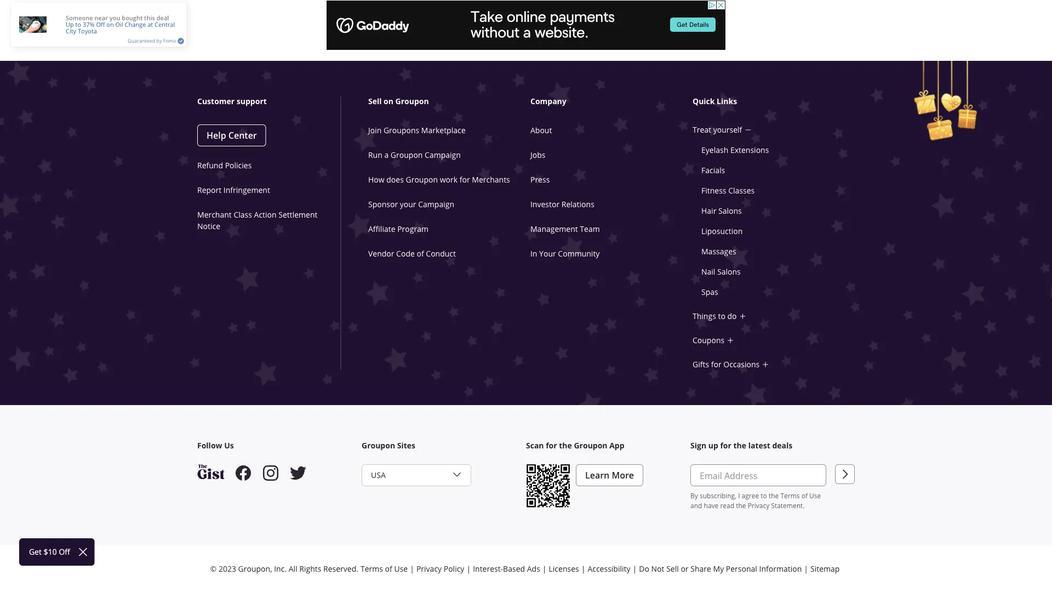 Task type: describe. For each thing, give the bounding box(es) containing it.
investor
[[531, 199, 560, 209]]

groupon,
[[238, 563, 272, 574]]

and
[[691, 501, 702, 510]]

licenses link
[[547, 563, 581, 574]]

report
[[197, 185, 222, 195]]

nail
[[702, 266, 716, 277]]

based
[[503, 563, 525, 574]]

sites
[[397, 440, 416, 451]]

management team link
[[531, 224, 600, 234]]

follow us heading
[[197, 440, 362, 451]]

spas
[[702, 287, 718, 297]]

action
[[254, 209, 277, 220]]

by subscribing, i agree to the terms of use and have read the privacy statement.
[[691, 491, 821, 510]]

relations
[[562, 199, 595, 209]]

community
[[558, 248, 600, 258]]

fitness
[[702, 185, 727, 195]]

sell inside heading
[[368, 96, 382, 107]]

in
[[531, 248, 537, 258]]

vendor code of conduct link
[[368, 248, 456, 258]]

0 vertical spatial of
[[417, 248, 424, 258]]

the up 'privacy statement.' link
[[769, 491, 779, 500]]

personal
[[726, 563, 757, 574]]

liposuction link
[[702, 226, 743, 236]]

refund policies link
[[197, 160, 252, 170]]

privacy policy link
[[414, 563, 467, 574]]

do
[[639, 563, 650, 574]]

sell on groupon
[[368, 96, 429, 107]]

2 | from the left
[[467, 563, 471, 574]]

accessibility
[[588, 563, 631, 574]]

how
[[368, 174, 385, 184]]

do
[[728, 311, 737, 321]]

refund policies
[[197, 160, 252, 170]]

report infringement link
[[197, 185, 270, 195]]

facials link
[[702, 165, 725, 175]]

fomo
[[163, 17, 176, 23]]

0 vertical spatial campaign
[[425, 150, 461, 160]]

groupons
[[384, 125, 419, 135]]

statement.
[[771, 501, 805, 510]]

company
[[531, 96, 567, 107]]

press link
[[531, 174, 550, 184]]

things to do
[[693, 311, 737, 321]]

the inside heading
[[734, 440, 747, 451]]

sign up for the latest deals heading
[[691, 440, 855, 451]]

salons for nail salons
[[718, 266, 741, 277]]

yourself
[[714, 125, 742, 135]]

sign up for the latest deals
[[691, 440, 793, 451]]

eyelash
[[702, 145, 729, 155]]

1 vertical spatial privacy
[[417, 563, 442, 574]]

merchant
[[197, 209, 232, 220]]

run a groupon campaign link
[[368, 150, 461, 160]]

nail salons link
[[702, 266, 741, 277]]

company heading
[[531, 96, 695, 107]]

4 | from the left
[[581, 563, 586, 574]]

run a groupon campaign
[[368, 150, 461, 160]]

or
[[681, 563, 689, 574]]

things
[[693, 311, 716, 321]]

help center
[[207, 129, 257, 141]]

follow us
[[197, 440, 234, 451]]

us
[[224, 440, 234, 451]]

for right gifts
[[711, 359, 722, 369]]

read
[[721, 501, 735, 510]]

the gist image
[[197, 464, 225, 480]]

classes
[[729, 185, 755, 195]]

groupon inside 'heading'
[[362, 440, 395, 451]]

code
[[396, 248, 415, 258]]

nail salons
[[702, 266, 741, 277]]

does
[[387, 174, 404, 184]]

vendor
[[368, 248, 394, 258]]

join groupons marketplace link
[[368, 125, 466, 135]]

facials
[[702, 165, 725, 175]]

customer support
[[197, 96, 267, 107]]

press
[[531, 174, 550, 184]]

coupons
[[693, 335, 725, 345]]

for inside scan for the groupon app "heading"
[[546, 440, 557, 451]]

groupon for does
[[406, 174, 438, 184]]

refund
[[197, 160, 223, 170]]

interest-
[[473, 563, 503, 574]]

of inside by subscribing, i agree to the terms of use and have read the privacy statement.
[[802, 491, 808, 500]]

sponsor
[[368, 199, 398, 209]]

merchants
[[472, 174, 510, 184]]

report infringement
[[197, 185, 270, 195]]

1 horizontal spatial terms of use link
[[781, 491, 821, 500]]

0 horizontal spatial terms
[[361, 563, 383, 574]]

sell on groupon heading
[[368, 96, 533, 107]]

massages
[[702, 246, 737, 256]]

liposuction
[[702, 226, 743, 236]]

not
[[652, 563, 665, 574]]

massages link
[[702, 246, 737, 256]]

inc.
[[274, 563, 287, 574]]

affiliate
[[368, 224, 395, 234]]

do not sell or share my personal information link
[[637, 563, 804, 574]]

accessibility link
[[586, 563, 633, 574]]

for inside sign up for the latest deals heading
[[721, 440, 732, 451]]

work
[[440, 174, 458, 184]]

treat yourself
[[693, 125, 742, 135]]

6 | from the left
[[804, 563, 809, 574]]

about link
[[531, 125, 552, 135]]

quick
[[693, 96, 715, 107]]

policy
[[444, 563, 465, 574]]

sponsor your campaign link
[[368, 199, 454, 209]]

vendor code of conduct
[[368, 248, 456, 258]]

licenses
[[549, 563, 579, 574]]

on
[[384, 96, 394, 107]]

run
[[368, 150, 383, 160]]

policies
[[225, 160, 252, 170]]



Task type: locate. For each thing, give the bounding box(es) containing it.
subscribing,
[[700, 491, 737, 500]]

privacy inside by subscribing, i agree to the terms of use and have read the privacy statement.
[[748, 501, 770, 510]]

sign
[[691, 440, 707, 451]]

1 horizontal spatial of
[[417, 248, 424, 258]]

by
[[691, 491, 698, 500]]

fitness classes link
[[702, 185, 755, 195]]

| right licenses
[[581, 563, 586, 574]]

the left latest
[[734, 440, 747, 451]]

help
[[207, 129, 226, 141]]

scan for the groupon app heading
[[526, 440, 691, 451]]

management team
[[531, 224, 600, 234]]

1 horizontal spatial use
[[810, 491, 821, 500]]

groupon right on
[[396, 96, 429, 107]]

support
[[237, 96, 267, 107]]

terms right reserved.
[[361, 563, 383, 574]]

terms inside by subscribing, i agree to the terms of use and have read the privacy statement.
[[781, 491, 800, 500]]

1 vertical spatial salons
[[718, 266, 741, 277]]

0 vertical spatial salons
[[719, 206, 742, 216]]

share
[[691, 563, 711, 574]]

to right agree
[[761, 491, 767, 500]]

2 vertical spatial of
[[385, 563, 392, 574]]

use inside by subscribing, i agree to the terms of use and have read the privacy statement.
[[810, 491, 821, 500]]

0 horizontal spatial use
[[394, 563, 408, 574]]

of right reserved.
[[385, 563, 392, 574]]

1 vertical spatial to
[[761, 491, 767, 500]]

quick links heading
[[693, 96, 857, 107]]

groupon left "app" on the bottom
[[574, 440, 608, 451]]

the right scan
[[559, 440, 572, 451]]

groupon right a
[[391, 150, 423, 160]]

1 vertical spatial campaign
[[418, 199, 454, 209]]

your
[[539, 248, 556, 258]]

hair salons link
[[702, 206, 742, 216]]

0 vertical spatial privacy
[[748, 501, 770, 510]]

1 horizontal spatial sell
[[667, 563, 679, 574]]

ads
[[527, 563, 540, 574]]

1 vertical spatial sell
[[667, 563, 679, 574]]

links
[[717, 96, 737, 107]]

privacy
[[748, 501, 770, 510], [417, 563, 442, 574]]

group containing by subscribing, i agree to the
[[691, 464, 827, 510]]

salons down fitness classes link
[[719, 206, 742, 216]]

sell left on
[[368, 96, 382, 107]]

hair
[[702, 206, 717, 216]]

scan
[[526, 440, 544, 451]]

1 | from the left
[[410, 563, 414, 574]]

customer support heading
[[197, 96, 341, 107]]

campaign down the how does groupon work for merchants link
[[418, 199, 454, 209]]

to inside by subscribing, i agree to the terms of use and have read the privacy statement.
[[761, 491, 767, 500]]

sitemap link
[[809, 563, 842, 574]]

agree
[[742, 491, 759, 500]]

for right up
[[721, 440, 732, 451]]

sitemap
[[811, 563, 840, 574]]

center
[[228, 129, 257, 141]]

| left sitemap
[[804, 563, 809, 574]]

investor relations link
[[531, 199, 595, 209]]

0 horizontal spatial sell
[[368, 96, 382, 107]]

0 vertical spatial terms of use link
[[781, 491, 821, 500]]

groupon left sites
[[362, 440, 395, 451]]

3 | from the left
[[543, 563, 547, 574]]

jobs
[[531, 150, 546, 160]]

jobs link
[[531, 150, 546, 160]]

sponsor your campaign
[[368, 199, 454, 209]]

guaranteed
[[128, 17, 155, 23]]

affiliate program
[[368, 224, 429, 234]]

join groupons marketplace
[[368, 125, 466, 135]]

groupon sites heading
[[362, 440, 526, 451]]

Email Address field
[[691, 464, 827, 486]]

groupon for a
[[391, 150, 423, 160]]

0 vertical spatial terms
[[781, 491, 800, 500]]

class
[[234, 209, 252, 220]]

0 horizontal spatial to
[[718, 311, 726, 321]]

to
[[718, 311, 726, 321], [761, 491, 767, 500]]

conduct
[[426, 248, 456, 258]]

1 vertical spatial use
[[394, 563, 408, 574]]

fitness classes
[[702, 185, 755, 195]]

learn more
[[585, 469, 634, 481]]

0 horizontal spatial privacy
[[417, 563, 442, 574]]

campaign down marketplace
[[425, 150, 461, 160]]

extensions
[[731, 145, 769, 155]]

by
[[156, 17, 162, 23]]

eyelash extensions
[[702, 145, 769, 155]]

all
[[289, 563, 297, 574]]

© 2023 groupon, inc. all rights reserved. terms of use | privacy policy | interest-based ads | licenses | accessibility | do not sell or share my personal information | sitemap
[[210, 563, 840, 574]]

campaign
[[425, 150, 461, 160], [418, 199, 454, 209]]

1 vertical spatial of
[[802, 491, 808, 500]]

groupon down run a groupon campaign link
[[406, 174, 438, 184]]

eyelash extensions link
[[702, 145, 769, 155]]

©
[[210, 563, 217, 574]]

more
[[612, 469, 634, 481]]

0 vertical spatial sell
[[368, 96, 382, 107]]

for right work
[[460, 174, 470, 184]]

to left do on the right bottom of page
[[718, 311, 726, 321]]

groupon inside "heading"
[[574, 440, 608, 451]]

privacy left 'policy'
[[417, 563, 442, 574]]

for right scan
[[546, 440, 557, 451]]

interest-based ads link
[[471, 563, 543, 574]]

of up statement.
[[802, 491, 808, 500]]

deals
[[773, 440, 793, 451]]

1 horizontal spatial to
[[761, 491, 767, 500]]

notice
[[197, 221, 220, 231]]

up to 37% off on oil change at central city toyota image
[[19, 0, 47, 12]]

| left do in the right of the page
[[633, 563, 637, 574]]

privacy down agree
[[748, 501, 770, 510]]

salons right nail
[[718, 266, 741, 277]]

0 horizontal spatial of
[[385, 563, 392, 574]]

1 horizontal spatial privacy
[[748, 501, 770, 510]]

| left 'policy'
[[410, 563, 414, 574]]

guaranteed by fomo
[[128, 17, 176, 23]]

terms up statement.
[[781, 491, 800, 500]]

app
[[610, 440, 625, 451]]

a
[[384, 150, 389, 160]]

about
[[531, 125, 552, 135]]

how does groupon work for merchants
[[368, 174, 510, 184]]

merchant class action settlement notice link
[[197, 209, 318, 231]]

of
[[417, 248, 424, 258], [802, 491, 808, 500], [385, 563, 392, 574]]

5 | from the left
[[633, 563, 637, 574]]

groupon
[[396, 96, 429, 107], [391, 150, 423, 160], [406, 174, 438, 184], [362, 440, 395, 451], [574, 440, 608, 451]]

use
[[810, 491, 821, 500], [394, 563, 408, 574]]

treat
[[693, 125, 712, 135]]

0 vertical spatial to
[[718, 311, 726, 321]]

spas link
[[702, 287, 718, 297]]

occasions
[[724, 359, 760, 369]]

groupon inside heading
[[396, 96, 429, 107]]

of right code
[[417, 248, 424, 258]]

sell
[[368, 96, 382, 107], [667, 563, 679, 574]]

join
[[368, 125, 382, 135]]

program
[[397, 224, 429, 234]]

group
[[691, 464, 827, 510]]

|
[[410, 563, 414, 574], [467, 563, 471, 574], [543, 563, 547, 574], [581, 563, 586, 574], [633, 563, 637, 574], [804, 563, 809, 574]]

merchant class action settlement notice
[[197, 209, 318, 231]]

0 horizontal spatial terms of use link
[[358, 563, 410, 574]]

learn
[[585, 469, 610, 481]]

| right 'policy'
[[467, 563, 471, 574]]

1 vertical spatial terms
[[361, 563, 383, 574]]

advertisement region
[[327, 1, 726, 50]]

2 horizontal spatial of
[[802, 491, 808, 500]]

up
[[709, 440, 719, 451]]

the down i
[[736, 501, 746, 510]]

0 vertical spatial use
[[810, 491, 821, 500]]

groupon for on
[[396, 96, 429, 107]]

help center link
[[197, 124, 266, 146]]

salons for hair salons
[[719, 206, 742, 216]]

sell left or
[[667, 563, 679, 574]]

rights
[[299, 563, 321, 574]]

1 vertical spatial terms of use link
[[358, 563, 410, 574]]

| right ads
[[543, 563, 547, 574]]

1 horizontal spatial terms
[[781, 491, 800, 500]]

the inside "heading"
[[559, 440, 572, 451]]



Task type: vqa. For each thing, say whether or not it's contained in the screenshot.
the Affiliate on the top of page
yes



